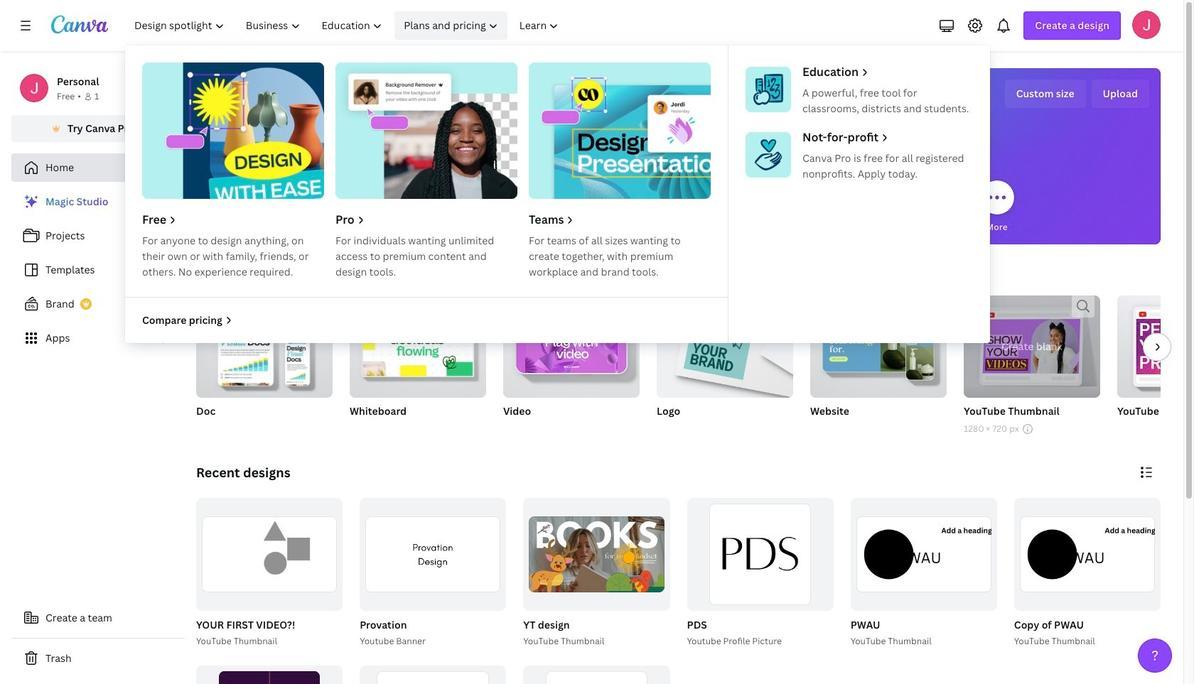 Task type: locate. For each thing, give the bounding box(es) containing it.
group
[[196, 296, 333, 437], [196, 296, 333, 398], [350, 296, 486, 437], [350, 296, 486, 398], [503, 296, 640, 437], [503, 296, 640, 398], [657, 296, 794, 437], [657, 296, 794, 398], [811, 296, 947, 437], [811, 296, 947, 398], [964, 296, 1101, 437], [964, 296, 1101, 398], [1118, 296, 1195, 437], [193, 498, 343, 649], [196, 498, 343, 611], [357, 498, 507, 649], [360, 498, 507, 611], [521, 498, 670, 649], [524, 498, 670, 611], [684, 498, 834, 649], [687, 498, 834, 611], [848, 498, 998, 649], [1012, 498, 1161, 649], [196, 666, 343, 685], [360, 666, 507, 685], [524, 666, 670, 685]]

james peterson image
[[1133, 11, 1161, 39]]

list
[[11, 188, 185, 353]]

menu
[[125, 46, 991, 343]]

top level navigation element
[[125, 11, 991, 343]]

None search field
[[465, 132, 892, 161]]



Task type: vqa. For each thing, say whether or not it's contained in the screenshot.
Menu
yes



